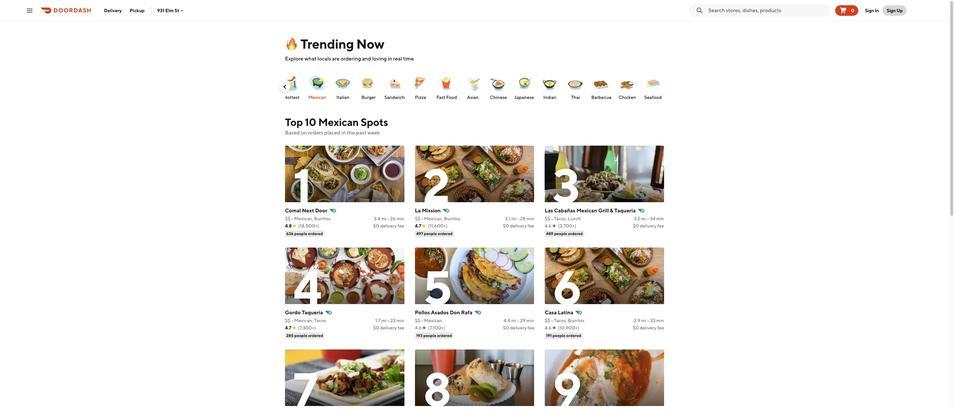 Task type: describe. For each thing, give the bounding box(es) containing it.
the
[[347, 130, 355, 136]]

tacos, for latina
[[554, 318, 567, 324]]

delivery for pollos asados don rafa
[[510, 326, 527, 331]]

la mission
[[415, 208, 441, 214]]

Store search: begin typing to search for stores available on DoorDash text field
[[708, 7, 828, 14]]

191 people ordered
[[546, 333, 581, 338]]

pizza
[[415, 95, 426, 100]]

3.1 mi • 28 min
[[505, 216, 534, 222]]

mexican up 10
[[308, 95, 326, 100]]

pickup button
[[126, 5, 149, 16]]

mi for las cabañas mexican grill & taqueria
[[641, 216, 646, 222]]

fee for casa latina
[[657, 326, 664, 331]]

delivery for casa latina
[[640, 326, 657, 331]]

3.4 mi • 26 min
[[374, 216, 404, 222]]

3.2 mi • 34 min
[[634, 216, 664, 222]]

10
[[305, 116, 316, 128]]

sign in
[[865, 8, 879, 13]]

fast
[[436, 95, 445, 100]]

285 people ordered
[[286, 333, 323, 338]]

min for casa latina
[[656, 318, 664, 324]]

• down gordo
[[291, 318, 293, 324]]

explore what locals are ordering and loving in real time
[[285, 56, 414, 62]]

3.2
[[634, 216, 640, 222]]

$​0 delivery fee for gordo taqueria
[[373, 326, 404, 331]]

$$ • mexican, burritos for next
[[285, 216, 331, 222]]

(7,300+)
[[298, 326, 316, 331]]

931 elm st button
[[157, 8, 185, 13]]

$​0 delivery fee for las cabañas mexican grill & taqueria
[[633, 223, 664, 229]]

$​0 for gordo taqueria
[[373, 326, 379, 331]]

191
[[546, 333, 552, 338]]

28
[[520, 216, 526, 222]]

• left 34
[[647, 216, 649, 222]]

$$ for casa
[[545, 318, 550, 324]]

$$ • mexican, tacos
[[285, 318, 326, 324]]

$$ for las
[[545, 216, 550, 222]]

(3,700+)
[[558, 223, 576, 229]]

seafood
[[644, 95, 662, 100]]

(10,900+)
[[558, 326, 579, 331]]

ordered for next
[[308, 231, 323, 236]]

1 horizontal spatial taqueria
[[615, 208, 636, 214]]

1.7 mi • 23 min
[[375, 318, 404, 324]]

497
[[416, 231, 423, 236]]

and
[[362, 56, 371, 62]]

on
[[301, 130, 307, 136]]

people for cabañas
[[554, 231, 567, 236]]

min for comal next door
[[397, 216, 404, 222]]

ordered for mission
[[438, 231, 453, 236]]

comal next door
[[285, 208, 327, 214]]

$$ for la
[[415, 216, 420, 222]]

4.6 for las cabañas mexican grill & taqueria
[[545, 223, 552, 229]]

23
[[390, 318, 396, 324]]

delivery button
[[100, 5, 126, 16]]

2.9 mi • 33 min
[[634, 318, 664, 324]]

people for latina
[[553, 333, 566, 338]]

placed
[[324, 130, 341, 136]]

34
[[650, 216, 656, 222]]

min for la mission
[[527, 216, 534, 222]]

mi for pollos asados don rafa
[[511, 318, 516, 324]]

0 horizontal spatial taqueria
[[302, 310, 323, 316]]

(11,600+)
[[428, 223, 448, 229]]

delivery for gordo taqueria
[[380, 326, 397, 331]]

asian
[[467, 95, 479, 100]]

burritos for casa latina
[[568, 318, 585, 324]]

$$ • mexican
[[415, 318, 442, 324]]

based
[[285, 130, 300, 136]]

door
[[315, 208, 327, 214]]

4.7 for gordo
[[285, 326, 291, 331]]

• left 28
[[517, 216, 519, 222]]

elm
[[165, 8, 174, 13]]

🔥 trending now
[[285, 36, 384, 52]]

sign up link
[[883, 5, 907, 16]]

pollos
[[415, 310, 430, 316]]

3.1
[[505, 216, 510, 222]]

in
[[875, 8, 879, 13]]

las
[[545, 208, 553, 214]]

gordo
[[285, 310, 301, 316]]

time
[[403, 56, 414, 62]]

thai
[[571, 95, 580, 100]]

people for asados
[[423, 333, 436, 338]]

min for pollos asados don rafa
[[527, 318, 534, 324]]

mi for la mission
[[511, 216, 516, 222]]

fee for gordo taqueria
[[398, 326, 404, 331]]

burritos for comal next door
[[314, 216, 331, 222]]

sign for sign up
[[887, 8, 896, 13]]

mexican for $$
[[424, 318, 442, 324]]

comal
[[285, 208, 301, 214]]

japanese
[[514, 95, 534, 100]]

285
[[286, 333, 294, 338]]

497 people ordered
[[416, 231, 453, 236]]

$​0 for las cabañas mexican grill & taqueria
[[633, 223, 639, 229]]

mission
[[422, 208, 441, 214]]

• down "las"
[[551, 216, 553, 222]]

$​0 delivery fee for pollos asados don rafa
[[503, 326, 534, 331]]

explore
[[285, 56, 304, 62]]

las cabañas mexican grill & taqueria
[[545, 208, 636, 214]]

931
[[157, 8, 164, 13]]

489 people ordered
[[546, 231, 583, 236]]

sign in link
[[861, 4, 883, 17]]

ordered for asados
[[437, 333, 452, 338]]

636 people ordered
[[286, 231, 323, 236]]

chicken
[[619, 95, 636, 100]]

$​0 delivery fee for comal next door
[[373, 223, 404, 229]]

$​0 for pollos asados don rafa
[[503, 326, 509, 331]]

delivery
[[104, 8, 122, 13]]

delivery for comal next door
[[380, 223, 397, 229]]

489
[[546, 231, 553, 236]]

past
[[356, 130, 366, 136]]

$$ • mexican, burritos for mission
[[415, 216, 461, 222]]

barbecue
[[591, 95, 612, 100]]

$​0 for casa latina
[[633, 326, 639, 331]]

pollos asados don rafa
[[415, 310, 473, 316]]

ordered for cabañas
[[568, 231, 583, 236]]

• left 23
[[388, 318, 390, 324]]

min for gordo taqueria
[[397, 318, 404, 324]]

delivery for la mission
[[510, 223, 527, 229]]



Task type: vqa. For each thing, say whether or not it's contained in the screenshot.


Task type: locate. For each thing, give the bounding box(es) containing it.
burritos for la mission
[[444, 216, 461, 222]]

•
[[291, 216, 293, 222], [387, 216, 389, 222], [421, 216, 423, 222], [517, 216, 519, 222], [551, 216, 553, 222], [647, 216, 649, 222], [291, 318, 293, 324], [388, 318, 390, 324], [421, 318, 423, 324], [517, 318, 519, 324], [551, 318, 553, 324], [647, 318, 649, 324]]

mi for comal next door
[[381, 216, 387, 222]]

fast food
[[436, 95, 457, 100]]

• left 26
[[387, 216, 389, 222]]

fee down 3.4 mi • 26 min
[[398, 223, 404, 229]]

193
[[416, 333, 423, 338]]

cabañas
[[554, 208, 575, 214]]

2 tacos, from the top
[[554, 318, 567, 324]]

rafa
[[461, 310, 473, 316]]

mexican, up (7,300+)
[[294, 318, 313, 324]]

4.7 up '497'
[[415, 223, 421, 229]]

ordered for latina
[[566, 333, 581, 338]]

0 vertical spatial tacos,
[[554, 216, 567, 222]]

$$ down the 'casa'
[[545, 318, 550, 324]]

up
[[897, 8, 903, 13]]

min right 26
[[397, 216, 404, 222]]

mexican, for taqueria
[[294, 318, 313, 324]]

fee for pollos asados don rafa
[[528, 326, 534, 331]]

burritos up (10,900+)
[[568, 318, 585, 324]]

previous button of carousel image
[[282, 84, 288, 90]]

$$ for pollos
[[415, 318, 420, 324]]

1 horizontal spatial $$ • mexican, burritos
[[415, 216, 461, 222]]

tacos, down casa latina in the bottom of the page
[[554, 318, 567, 324]]

trending
[[301, 36, 354, 52]]

burger
[[361, 95, 376, 100]]

4.6 up 489
[[545, 223, 552, 229]]

sign
[[865, 8, 874, 13], [887, 8, 896, 13]]

4.7 up 285
[[285, 326, 291, 331]]

636
[[286, 231, 293, 236]]

(7,100+)
[[428, 326, 445, 331]]

0 button
[[836, 5, 859, 16]]

sign left up
[[887, 8, 896, 13]]

in left real
[[388, 56, 392, 62]]

people down (11,600+)
[[424, 231, 437, 236]]

mexican for las
[[577, 208, 597, 214]]

$​0 delivery fee down 3.4 mi • 26 min
[[373, 223, 404, 229]]

mexican,
[[294, 216, 313, 222], [424, 216, 443, 222], [294, 318, 313, 324]]

delivery down 2.9 mi • 33 min
[[640, 326, 657, 331]]

mi right 1.7
[[382, 318, 387, 324]]

burritos down door
[[314, 216, 331, 222]]

fee for la mission
[[528, 223, 534, 229]]

lunch
[[568, 216, 581, 222]]

ordered down (18,500+)
[[308, 231, 323, 236]]

2.9
[[634, 318, 640, 324]]

mi right '3.4'
[[381, 216, 387, 222]]

mexican up (7,100+)
[[424, 318, 442, 324]]

2 horizontal spatial burritos
[[568, 318, 585, 324]]

next
[[302, 208, 314, 214]]

0 horizontal spatial 4.7
[[285, 326, 291, 331]]

mexican, for mission
[[424, 216, 443, 222]]

in inside top 10 mexican spots based on orders placed in the past week
[[342, 130, 346, 136]]

• down la mission
[[421, 216, 423, 222]]

$​0 delivery fee down 1.7 mi • 23 min
[[373, 326, 404, 331]]

1 horizontal spatial 4.7
[[415, 223, 421, 229]]

fee down 2.9 mi • 33 min
[[657, 326, 664, 331]]

people down (7,300+)
[[294, 333, 307, 338]]

taqueria right '&'
[[615, 208, 636, 214]]

4.4
[[504, 318, 510, 324]]

burritos up (11,600+)
[[444, 216, 461, 222]]

tacos, for cabañas
[[554, 216, 567, 222]]

$$ down gordo
[[285, 318, 290, 324]]

931 elm st
[[157, 8, 179, 13]]

$​0 delivery fee for la mission
[[503, 223, 534, 229]]

$$ down la
[[415, 216, 420, 222]]

4.7 for la
[[415, 223, 421, 229]]

4.6 up 193
[[415, 326, 422, 331]]

delivery down 3.4 mi • 26 min
[[380, 223, 397, 229]]

top
[[285, 116, 303, 128]]

people right the 191
[[553, 333, 566, 338]]

delivery down 3.1 mi • 28 min
[[510, 223, 527, 229]]

now
[[356, 36, 384, 52]]

$​0 delivery fee
[[373, 223, 404, 229], [503, 223, 534, 229], [633, 223, 664, 229], [373, 326, 404, 331], [503, 326, 534, 331], [633, 326, 664, 331]]

0 horizontal spatial burritos
[[314, 216, 331, 222]]

mexican up lunch
[[577, 208, 597, 214]]

people for next
[[294, 231, 307, 236]]

spots
[[361, 116, 388, 128]]

3.4
[[374, 216, 380, 222]]

fee for las cabañas mexican grill & taqueria
[[657, 223, 664, 229]]

1 vertical spatial 4.7
[[285, 326, 291, 331]]

min right 28
[[527, 216, 534, 222]]

top 10 mexican spots based on orders placed in the past week
[[285, 116, 388, 136]]

mi for casa latina
[[641, 318, 646, 324]]

mexican inside top 10 mexican spots based on orders placed in the past week
[[318, 116, 359, 128]]

ordered down (3,700+)
[[568, 231, 583, 236]]

burritos
[[314, 216, 331, 222], [444, 216, 461, 222], [568, 318, 585, 324]]

min right 23
[[397, 318, 404, 324]]

0 vertical spatial in
[[388, 56, 392, 62]]

$​0 delivery fee down 2.9 mi • 33 min
[[633, 326, 664, 331]]

$​0
[[373, 223, 379, 229], [503, 223, 509, 229], [633, 223, 639, 229], [373, 326, 379, 331], [503, 326, 509, 331], [633, 326, 639, 331]]

ordered down (11,600+)
[[438, 231, 453, 236]]

gordo taqueria
[[285, 310, 323, 316]]

ordered down (7,300+)
[[308, 333, 323, 338]]

mexican up placed
[[318, 116, 359, 128]]

$​0 down 3.1
[[503, 223, 509, 229]]

mexican, down comal next door
[[294, 216, 313, 222]]

fee down 4.4 mi • 29 min
[[528, 326, 534, 331]]

food
[[446, 95, 457, 100]]

grill
[[598, 208, 609, 214]]

0 horizontal spatial $$ • mexican, burritos
[[285, 216, 331, 222]]

delivery for las cabañas mexican grill & taqueria
[[640, 223, 657, 229]]

fee
[[398, 223, 404, 229], [528, 223, 534, 229], [657, 223, 664, 229], [398, 326, 404, 331], [528, 326, 534, 331], [657, 326, 664, 331]]

$​0 down 3.2 at the right
[[633, 223, 639, 229]]

1 vertical spatial in
[[342, 130, 346, 136]]

what
[[305, 56, 316, 62]]

$​0 down 1.7
[[373, 326, 379, 331]]

$​0 down '3.4'
[[373, 223, 379, 229]]

$$ • mexican, burritos up (11,600+)
[[415, 216, 461, 222]]

1 tacos, from the top
[[554, 216, 567, 222]]

$​0 down 2.9
[[633, 326, 639, 331]]

asados
[[431, 310, 449, 316]]

• left 33
[[647, 318, 649, 324]]

casa
[[545, 310, 557, 316]]

2 $$ • mexican, burritos from the left
[[415, 216, 461, 222]]

$$
[[285, 216, 290, 222], [415, 216, 420, 222], [545, 216, 550, 222], [285, 318, 290, 324], [415, 318, 420, 324], [545, 318, 550, 324]]

$​0 down 4.4 in the right of the page
[[503, 326, 509, 331]]

sign left in in the top of the page
[[865, 8, 874, 13]]

&
[[610, 208, 613, 214]]

26
[[390, 216, 396, 222]]

sign up
[[887, 8, 903, 13]]

ordered down (10,900+)
[[566, 333, 581, 338]]

1 $$ • mexican, burritos from the left
[[285, 216, 331, 222]]

4.6 for pollos asados don rafa
[[415, 326, 422, 331]]

$​0 for comal next door
[[373, 223, 379, 229]]

0 vertical spatial taqueria
[[615, 208, 636, 214]]

min right 33
[[656, 318, 664, 324]]

• down the 'casa'
[[551, 318, 553, 324]]

• down pollos
[[421, 318, 423, 324]]

mexican, up (11,600+)
[[424, 216, 443, 222]]

min right 34
[[656, 216, 664, 222]]

sign for sign in
[[865, 8, 874, 13]]

4.6 for casa latina
[[545, 326, 552, 331]]

mexican for top
[[318, 116, 359, 128]]

hottest
[[284, 95, 300, 100]]

1 vertical spatial taqueria
[[302, 310, 323, 316]]

min
[[397, 216, 404, 222], [527, 216, 534, 222], [656, 216, 664, 222], [397, 318, 404, 324], [527, 318, 534, 324], [656, 318, 664, 324]]

$​0 delivery fee for casa latina
[[633, 326, 664, 331]]

$$ • mexican, burritos up (18,500+)
[[285, 216, 331, 222]]

people right 636
[[294, 231, 307, 236]]

ordering
[[341, 56, 361, 62]]

mexican
[[308, 95, 326, 100], [318, 116, 359, 128], [577, 208, 597, 214], [424, 318, 442, 324]]

fee down 1.7 mi • 23 min
[[398, 326, 404, 331]]

$​0 delivery fee down the "3.2 mi • 34 min"
[[633, 223, 664, 229]]

people down (3,700+)
[[554, 231, 567, 236]]

4.6 up the 191
[[545, 326, 552, 331]]

1 horizontal spatial burritos
[[444, 216, 461, 222]]

min right '29'
[[527, 318, 534, 324]]

casa latina
[[545, 310, 573, 316]]

mi for gordo taqueria
[[382, 318, 387, 324]]

fee for comal next door
[[398, 223, 404, 229]]

4.8
[[285, 223, 292, 229]]

mi right 4.4 in the right of the page
[[511, 318, 516, 324]]

mi right 3.2 at the right
[[641, 216, 646, 222]]

week
[[367, 130, 380, 136]]

locals
[[317, 56, 331, 62]]

delivery down 1.7 mi • 23 min
[[380, 326, 397, 331]]

0 horizontal spatial in
[[342, 130, 346, 136]]

mexican, for next
[[294, 216, 313, 222]]

mi right 2.9
[[641, 318, 646, 324]]

0 vertical spatial 4.7
[[415, 223, 421, 229]]

193 people ordered
[[416, 333, 452, 338]]

people down (7,100+)
[[423, 333, 436, 338]]

tacos,
[[554, 216, 567, 222], [554, 318, 567, 324]]

1 horizontal spatial sign
[[887, 8, 896, 13]]

mi right 3.1
[[511, 216, 516, 222]]

delivery down 4.4 mi • 29 min
[[510, 326, 527, 331]]

$$ down "las"
[[545, 216, 550, 222]]

$$ • tacos, burritos
[[545, 318, 585, 324]]

in left the the
[[342, 130, 346, 136]]

fee down 3.1 mi • 28 min
[[528, 223, 534, 229]]

people for mission
[[424, 231, 437, 236]]

min for las cabañas mexican grill & taqueria
[[656, 216, 664, 222]]

4.4 mi • 29 min
[[504, 318, 534, 324]]

indian
[[543, 95, 556, 100]]

people
[[294, 231, 307, 236], [424, 231, 437, 236], [554, 231, 567, 236], [294, 333, 307, 338], [423, 333, 436, 338], [553, 333, 566, 338]]

• left '29'
[[517, 318, 519, 324]]

sandwich
[[384, 95, 405, 100]]

tacos, down cabañas
[[554, 216, 567, 222]]

$$ • mexican, burritos
[[285, 216, 331, 222], [415, 216, 461, 222]]

$$ up 4.8
[[285, 216, 290, 222]]

$$ • tacos, lunch
[[545, 216, 581, 222]]

$$ for gordo
[[285, 318, 290, 324]]

2 sign from the left
[[887, 8, 896, 13]]

people for taqueria
[[294, 333, 307, 338]]

are
[[332, 56, 340, 62]]

ordered down (7,100+)
[[437, 333, 452, 338]]

ordered
[[308, 231, 323, 236], [438, 231, 453, 236], [568, 231, 583, 236], [308, 333, 323, 338], [437, 333, 452, 338], [566, 333, 581, 338]]

delivery down the "3.2 mi • 34 min"
[[640, 223, 657, 229]]

1 vertical spatial tacos,
[[554, 318, 567, 324]]

taqueria up $$ • mexican, tacos
[[302, 310, 323, 316]]

• down comal on the left bottom of the page
[[291, 216, 293, 222]]

0 horizontal spatial sign
[[865, 8, 874, 13]]

in
[[388, 56, 392, 62], [342, 130, 346, 136]]

delivery
[[380, 223, 397, 229], [510, 223, 527, 229], [640, 223, 657, 229], [380, 326, 397, 331], [510, 326, 527, 331], [640, 326, 657, 331]]

taqueria
[[615, 208, 636, 214], [302, 310, 323, 316]]

33
[[650, 318, 656, 324]]

$​0 delivery fee down 3.1 mi • 28 min
[[503, 223, 534, 229]]

1 sign from the left
[[865, 8, 874, 13]]

latina
[[558, 310, 573, 316]]

1.7
[[375, 318, 381, 324]]

$​0 for la mission
[[503, 223, 509, 229]]

pickup
[[130, 8, 145, 13]]

🔥
[[285, 36, 298, 52]]

$$ for comal
[[285, 216, 290, 222]]

1 horizontal spatial in
[[388, 56, 392, 62]]

4.6
[[545, 223, 552, 229], [415, 326, 422, 331], [545, 326, 552, 331]]

$$ down pollos
[[415, 318, 420, 324]]

don
[[450, 310, 460, 316]]

0
[[851, 8, 855, 13]]

open menu image
[[26, 6, 34, 14]]

fee down the "3.2 mi • 34 min"
[[657, 223, 664, 229]]

ordered for taqueria
[[308, 333, 323, 338]]

$​0 delivery fee down 4.4 mi • 29 min
[[503, 326, 534, 331]]

la
[[415, 208, 421, 214]]



